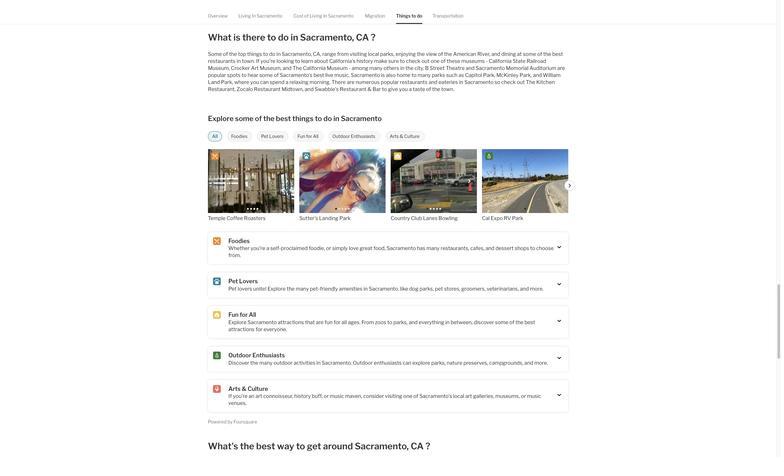 Task type: locate. For each thing, give the bounding box(es) containing it.
1 vertical spatial check
[[502, 79, 516, 85]]

to
[[412, 13, 416, 19], [267, 32, 276, 43], [263, 51, 268, 57], [295, 58, 300, 64], [400, 58, 405, 64], [242, 72, 247, 78], [412, 72, 417, 78], [382, 86, 387, 92], [315, 114, 322, 123], [531, 246, 536, 252], [388, 320, 393, 326], [296, 441, 305, 452]]

next image
[[376, 179, 380, 183], [568, 184, 572, 187]]

1 horizontal spatial restaurants
[[400, 79, 428, 85]]

1 in from the left
[[252, 13, 256, 19]]

0 vertical spatial is
[[234, 32, 241, 43]]

1 vertical spatial culture
[[248, 386, 268, 392]]

amenities
[[339, 286, 363, 292]]

visiting right "consider"
[[385, 394, 403, 400]]

0 horizontal spatial all
[[212, 134, 218, 139]]

0 horizontal spatial popular
[[208, 72, 226, 78]]

to down the city.
[[412, 72, 417, 78]]

things
[[247, 51, 262, 57], [293, 114, 314, 123]]

& for arts & culture
[[400, 134, 404, 139]]

1 next image from the left
[[285, 179, 289, 183]]

music
[[330, 394, 344, 400], [527, 394, 542, 400]]

you right give
[[399, 86, 408, 92]]

slide 1 dot image
[[244, 208, 246, 210], [525, 208, 527, 210]]

1 vertical spatial you
[[399, 86, 408, 92]]

living up the there
[[239, 13, 251, 19]]

0 vertical spatial explore
[[208, 114, 234, 123]]

1 vertical spatial are
[[347, 79, 355, 85]]

things up fun for all
[[293, 114, 314, 123]]

sacramento inside cost of living in sacramento link
[[328, 13, 354, 19]]

and inside outdoor enthusiasts discover the many outdoor activities in sacramento. outdoor enthusiasts can explore parks, nature preserves, campgrounds, and more.
[[525, 360, 534, 366]]

0 vertical spatial can
[[260, 79, 269, 85]]

1 horizontal spatial town.
[[442, 86, 455, 92]]

pet lovers
[[261, 134, 284, 139]]

0 horizontal spatial arts
[[229, 386, 241, 392]]

popular
[[208, 72, 226, 78], [381, 79, 399, 85]]

popular down the also
[[381, 79, 399, 85]]

slide 2 dot image
[[339, 208, 340, 210]]

slide 5 dot image for lanes
[[440, 208, 441, 210]]

in left the between,
[[446, 320, 450, 326]]

visiting inside arts & culture if you're an art connoisseur, history buff, or music maven, consider visiting one of sacramento's local art galleries, museums, or music venues.
[[385, 394, 403, 400]]

park, up the so on the right of the page
[[483, 72, 496, 78]]

0 vertical spatial attractions
[[278, 320, 304, 326]]

more. inside outdoor enthusiasts discover the many outdoor activities in sacramento. outdoor enthusiasts can explore parks, nature preserves, campgrounds, and more.
[[535, 360, 548, 366]]

popular up "land"
[[208, 72, 226, 78]]

slide 3 dot image for lanes
[[433, 208, 435, 210]]

slide 4 dot image up lanes
[[436, 208, 438, 210]]

what's the best way to get around sacramento, ca ?
[[208, 441, 431, 452]]

1 vertical spatial is
[[381, 72, 385, 78]]

2 slide 1 dot image from the left
[[427, 208, 429, 210]]

restaurant
[[254, 86, 281, 92], [340, 86, 367, 92]]

fun inside fun for all explore sacramento attractions that are fun for all ages. from zoos to parks, and everything in between, discover some of the best attractions for everyone.
[[229, 312, 239, 318]]

0 horizontal spatial enthusiasts
[[253, 352, 285, 359]]

1 vertical spatial history
[[295, 394, 311, 400]]

temple
[[208, 215, 226, 221]]

0 vertical spatial outdoor
[[333, 134, 350, 139]]

1 slide 2 dot image from the left
[[247, 208, 249, 210]]

others
[[384, 65, 399, 71]]

1 vertical spatial &
[[400, 134, 404, 139]]

1 vertical spatial town.
[[442, 86, 455, 92]]

explore some of the best things to do in sacramento
[[208, 114, 382, 123]]

- down the river,
[[486, 58, 488, 64]]

park down slide 5 dot icon
[[340, 215, 351, 221]]

0 horizontal spatial one
[[404, 394, 413, 400]]

0 horizontal spatial things
[[247, 51, 262, 57]]

restaurant,
[[208, 86, 236, 92]]

history left buff,
[[295, 394, 311, 400]]

out down memorial
[[517, 79, 525, 85]]

the left kitchen
[[526, 79, 536, 85]]

fun down lovers
[[229, 312, 239, 318]]

william
[[543, 72, 561, 78]]

some
[[523, 51, 537, 57], [260, 72, 273, 78], [235, 114, 254, 123], [495, 320, 509, 326]]

migration link
[[365, 8, 385, 24]]

park, up restaurant,
[[221, 79, 233, 85]]

taste
[[413, 86, 425, 92]]

can inside outdoor enthusiasts discover the many outdoor activities in sacramento. outdoor enthusiasts can explore parks, nature preserves, campgrounds, and more.
[[403, 360, 412, 366]]

mckinley
[[497, 72, 519, 78]]

is inside some of the top things to do in sacramento, ca, range from visiting local parks, enjoying the view of the american river, and dining at some of the best restaurants in town. if you're looking to learn about california's history make sure to check out one of these museums - california state railroad museum, crocker art museum, and the california museum - among many others in the city. b street theatre and sacramento memorial auditorium are popular spots to hear some of sacramento's best live music. sacramento is also home to many parks such as capitol park, mckinley park, and william land park, where you can spend a relaxing morning. there are numerous popular restaurants and eateries in sacramento so check out the kitchen restaurant, zocalo restaurant midtown, and swabbie's restaurant & bar to give you a taste of the town.
[[381, 72, 385, 78]]

1 horizontal spatial check
[[502, 79, 516, 85]]

1 horizontal spatial park
[[512, 215, 524, 221]]

slide 2 dot image
[[247, 208, 249, 210], [430, 208, 432, 210]]

parks, left pet
[[420, 286, 434, 292]]

1 horizontal spatial history
[[357, 58, 373, 64]]

1 vertical spatial sacramento's
[[420, 394, 452, 400]]

arts for arts & culture
[[390, 134, 399, 139]]

between,
[[451, 320, 473, 326]]

outdoor
[[333, 134, 350, 139], [229, 352, 251, 359], [353, 360, 373, 366]]

shops
[[515, 246, 529, 252]]

everything
[[419, 320, 445, 326]]

more. inside pet lovers pet lovers unite! explore the many pet-friendly amenities in sacramento, like dog parks, pet stores, groomers, veterinarians, and more.
[[530, 286, 544, 292]]

lovers inside pet lovers pet lovers unite! explore the many pet-friendly amenities in sacramento, like dog parks, pet stores, groomers, veterinarians, and more.
[[239, 278, 258, 285]]

or inside 'foodies whether you're a self-proclaimed foodie, or simply love great food, sacramento has many restaurants, cafes, and dessert shops to choose from.'
[[326, 246, 331, 252]]

street
[[430, 65, 445, 71]]

if up art
[[256, 58, 260, 64]]

0 vertical spatial foodies
[[231, 134, 248, 139]]

in inside fun for all explore sacramento attractions that are fun for all ages. from zoos to parks, and everything in between, discover some of the best attractions for everyone.
[[446, 320, 450, 326]]

can left explore
[[403, 360, 412, 366]]

lovers down explore some of the best things to do in sacramento at the top left of the page
[[269, 134, 284, 139]]

1 horizontal spatial museum,
[[260, 65, 282, 71]]

outdoor for outdoor enthusiasts discover the many outdoor activities in sacramento. outdoor enthusiasts can explore parks, nature preserves, campgrounds, and more.
[[229, 352, 251, 359]]

do up you're
[[269, 51, 276, 57]]

2 living from the left
[[310, 13, 322, 19]]

park right rv
[[512, 215, 524, 221]]

consider
[[364, 394, 384, 400]]

slide 4 dot image for park
[[345, 208, 347, 210]]

and right cafes,
[[486, 246, 495, 252]]

sacramento, inside pet lovers pet lovers unite! explore the many pet-friendly amenities in sacramento, like dog parks, pet stores, groomers, veterinarians, and more.
[[369, 286, 399, 292]]

2 slide 1 dot image from the left
[[525, 208, 527, 210]]

1 slide 1 dot image from the left
[[335, 208, 337, 210]]

0 horizontal spatial art
[[256, 394, 262, 400]]

or left simply
[[326, 246, 331, 252]]

0 horizontal spatial restaurant
[[254, 86, 281, 92]]

1 restaurant from the left
[[254, 86, 281, 92]]

slide 1 dot image left slide 2 dot icon
[[335, 208, 337, 210]]

and right campgrounds,
[[525, 360, 534, 366]]

to left learn
[[295, 58, 300, 64]]

b
[[425, 65, 429, 71]]

1 horizontal spatial slide 5 dot image
[[440, 208, 441, 210]]

sacramento's inside some of the top things to do in sacramento, ca, range from visiting local parks, enjoying the view of the american river, and dining at some of the best restaurants in town. if you're looking to learn about california's history make sure to check out one of these museums - california state railroad museum, crocker art museum, and the california museum - among many others in the city. b street theatre and sacramento memorial auditorium are popular spots to hear some of sacramento's best live music. sacramento is also home to many parks such as capitol park, mckinley park, and william land park, where you can spend a relaxing morning. there are numerous popular restaurants and eateries in sacramento so check out the kitchen restaurant, zocalo restaurant midtown, and swabbie's restaurant & bar to give you a taste of the town.
[[280, 72, 313, 78]]

slide 2 dot image for lanes
[[430, 208, 432, 210]]

more.
[[530, 286, 544, 292], [535, 360, 548, 366]]

0 vertical spatial &
[[368, 86, 372, 92]]

1 vertical spatial visiting
[[385, 394, 403, 400]]

preserves,
[[464, 360, 489, 366]]

foodies inside 'foodies whether you're a self-proclaimed foodie, or simply love great food, sacramento has many restaurants, cafes, and dessert shops to choose from.'
[[229, 238, 250, 244]]

slide 5 dot image right slide 4 dot icon
[[257, 208, 259, 210]]

1 horizontal spatial popular
[[381, 79, 399, 85]]

where
[[234, 79, 249, 85]]

local up make
[[368, 51, 379, 57]]

parks, right zoos on the left bottom of page
[[394, 320, 408, 326]]

slide 1 dot image
[[335, 208, 337, 210], [427, 208, 429, 210]]

temple coffee roasters
[[208, 215, 266, 221]]

1 horizontal spatial slide 4 dot image
[[436, 208, 438, 210]]

parks, inside some of the top things to do in sacramento, ca, range from visiting local parks, enjoying the view of the american river, and dining at some of the best restaurants in town. if you're looking to learn about california's history make sure to check out one of these museums - california state railroad museum, crocker art museum, and the california museum - among many others in the city. b street theatre and sacramento memorial auditorium are popular spots to hear some of sacramento's best live music. sacramento is also home to many parks such as capitol park, mckinley park, and william land park, where you can spend a relaxing morning. there are numerous popular restaurants and eateries in sacramento so check out the kitchen restaurant, zocalo restaurant midtown, and swabbie's restaurant & bar to give you a taste of the town.
[[380, 51, 395, 57]]

galleries,
[[473, 394, 495, 400]]

0 vertical spatial if
[[256, 58, 260, 64]]

to right zoos on the left bottom of page
[[388, 320, 393, 326]]

restaurants down some
[[208, 58, 236, 64]]

&
[[368, 86, 372, 92], [400, 134, 404, 139], [242, 386, 247, 392]]

1 horizontal spatial one
[[431, 58, 440, 64]]

1 vertical spatial lovers
[[239, 278, 258, 285]]

a left self-
[[267, 246, 269, 252]]

1 horizontal spatial next image
[[568, 184, 572, 187]]

parks, left nature
[[432, 360, 446, 366]]

the
[[293, 65, 302, 71], [526, 79, 536, 85]]

sacramento inside living in sacramento link
[[257, 13, 282, 19]]

museum, down some
[[208, 65, 230, 71]]

slide 4 dot image left slide 5 dot icon
[[345, 208, 347, 210]]

some of the top things to do in sacramento, ca, range from visiting local parks, enjoying the view of the american river, and dining at some of the best restaurants in town. if you're looking to learn about california's history make sure to check out one of these museums - california state railroad museum, crocker art museum, and the california museum - among many others in the city. b street theatre and sacramento memorial auditorium are popular spots to hear some of sacramento's best live music. sacramento is also home to many parks such as capitol park, mckinley park, and william land park, where you can spend a relaxing morning. there are numerous popular restaurants and eateries in sacramento so check out the kitchen restaurant, zocalo restaurant midtown, and swabbie's restaurant & bar to give you a taste of the town.
[[208, 51, 565, 92]]

sacramento
[[257, 13, 282, 19], [328, 13, 354, 19], [476, 65, 505, 71], [351, 72, 380, 78], [465, 79, 494, 85], [341, 114, 382, 123], [387, 246, 416, 252], [248, 320, 277, 326]]

explore inside fun for all explore sacramento attractions that are fun for all ages. from zoos to parks, and everything in between, discover some of the best attractions for everyone.
[[229, 320, 247, 326]]

2 vertical spatial pet
[[229, 286, 237, 292]]

and right the river,
[[492, 51, 501, 57]]

from.
[[229, 253, 241, 259]]

arts inside arts & culture if you're an art connoisseur, history buff, or music maven, consider visiting one of sacramento's local art galleries, museums, or music venues.
[[229, 386, 241, 392]]

to left get
[[296, 441, 305, 452]]

city.
[[415, 65, 424, 71]]

capitol
[[465, 72, 482, 78]]

park, down memorial
[[520, 72, 532, 78]]

2 vertical spatial &
[[242, 386, 247, 392]]

0 horizontal spatial a
[[267, 246, 269, 252]]

way
[[277, 441, 294, 452]]

and inside pet lovers pet lovers unite! explore the many pet-friendly amenities in sacramento, like dog parks, pet stores, groomers, veterinarians, and more.
[[520, 286, 529, 292]]

1 horizontal spatial art
[[466, 394, 472, 400]]

do right things
[[417, 13, 423, 19]]

0 vertical spatial local
[[368, 51, 379, 57]]

1 horizontal spatial all
[[249, 312, 256, 318]]

arts & culture if you're an art connoisseur, history buff, or music maven, consider visiting one of sacramento's local art galleries, museums, or music venues.
[[229, 386, 542, 407]]

check down mckinley
[[502, 79, 516, 85]]

slide 5 dot image
[[257, 208, 259, 210], [440, 208, 441, 210]]

many right the has at the right bottom of page
[[427, 246, 440, 252]]

sacramento,
[[300, 32, 354, 43], [282, 51, 312, 57], [369, 286, 399, 292], [355, 441, 409, 452]]

in right cost
[[323, 13, 327, 19]]

slide 5 dot image up the bowling
[[440, 208, 441, 210]]

to right shops
[[531, 246, 536, 252]]

living right cost
[[310, 13, 322, 19]]

slide 3 dot image right slide 2 dot icon
[[342, 208, 344, 210]]

2 slide 5 dot image from the left
[[440, 208, 441, 210]]

of
[[305, 13, 309, 19], [223, 51, 228, 57], [438, 51, 443, 57], [538, 51, 543, 57], [441, 58, 446, 64], [274, 72, 279, 78], [426, 86, 431, 92], [255, 114, 262, 123], [510, 320, 515, 326], [414, 394, 419, 400]]

1 horizontal spatial slide 1 dot image
[[427, 208, 429, 210]]

you're
[[251, 246, 265, 252], [233, 394, 248, 400]]

in up looking
[[277, 51, 281, 57]]

all for fun for all explore sacramento attractions that are fun for all ages. from zoos to parks, and everything in between, discover some of the best attractions for everyone.
[[249, 312, 256, 318]]

2 museum, from the left
[[260, 65, 282, 71]]

are left fun
[[316, 320, 324, 326]]

culture for arts & culture
[[404, 134, 420, 139]]

1 vertical spatial restaurants
[[400, 79, 428, 85]]

many inside 'foodies whether you're a self-proclaimed foodie, or simply love great food, sacramento has many restaurants, cafes, and dessert shops to choose from.'
[[427, 246, 440, 252]]

sacramento inside 'foodies whether you're a self-proclaimed foodie, or simply love great food, sacramento has many restaurants, cafes, and dessert shops to choose from.'
[[387, 246, 416, 252]]

parks, inside fun for all explore sacramento attractions that are fun for all ages. from zoos to parks, and everything in between, discover some of the best attractions for everyone.
[[394, 320, 408, 326]]

to up 'where'
[[242, 72, 247, 78]]

out up b
[[422, 58, 430, 64]]

and down looking
[[283, 65, 292, 71]]

0 horizontal spatial music
[[330, 394, 344, 400]]

2 slide 4 dot image from the left
[[436, 208, 438, 210]]

campgrounds,
[[490, 360, 524, 366]]

1 horizontal spatial things
[[293, 114, 314, 123]]

activities
[[294, 360, 316, 366]]

1 horizontal spatial is
[[381, 72, 385, 78]]

restaurant down spend
[[254, 86, 281, 92]]

1 horizontal spatial -
[[486, 58, 488, 64]]

for
[[306, 134, 312, 139], [240, 312, 248, 318], [334, 320, 341, 326], [256, 327, 263, 333]]

slide 2 dot image left slide 3 dot image
[[247, 208, 249, 210]]

cal
[[482, 215, 490, 221]]

2 slide 3 dot image from the left
[[433, 208, 435, 210]]

history up among
[[357, 58, 373, 64]]

all inside fun for all explore sacramento attractions that are fun for all ages. from zoos to parks, and everything in between, discover some of the best attractions for everyone.
[[249, 312, 256, 318]]

foodies for foodies
[[231, 134, 248, 139]]

everyone.
[[264, 327, 287, 333]]

and right veterinarians,
[[520, 286, 529, 292]]

1 horizontal spatial arts
[[390, 134, 399, 139]]

1 horizontal spatial the
[[526, 79, 536, 85]]

explore
[[208, 114, 234, 123], [268, 286, 286, 292], [229, 320, 247, 326]]

are
[[558, 65, 565, 71], [347, 79, 355, 85], [316, 320, 324, 326]]

2 horizontal spatial a
[[409, 86, 412, 92]]

in right amenities
[[364, 286, 368, 292]]

all for fun for all
[[313, 134, 319, 139]]

parks, inside pet lovers pet lovers unite! explore the many pet-friendly amenities in sacramento, like dog parks, pet stores, groomers, veterinarians, and more.
[[420, 286, 434, 292]]

music left maven,
[[330, 394, 344, 400]]

ca,
[[313, 51, 321, 57]]

check
[[406, 58, 421, 64], [502, 79, 516, 85]]

& inside some of the top things to do in sacramento, ca, range from visiting local parks, enjoying the view of the american river, and dining at some of the best restaurants in town. if you're looking to learn about california's history make sure to check out one of these museums - california state railroad museum, crocker art museum, and the california museum - among many others in the city. b street theatre and sacramento memorial auditorium are popular spots to hear some of sacramento's best live music. sacramento is also home to many parks such as capitol park, mckinley park, and william land park, where you can spend a relaxing morning. there are numerous popular restaurants and eateries in sacramento so check out the kitchen restaurant, zocalo restaurant midtown, and swabbie's restaurant & bar to give you a taste of the town.
[[368, 86, 372, 92]]

1 vertical spatial you're
[[233, 394, 248, 400]]

country club lanes bowling
[[391, 215, 458, 221]]

0 vertical spatial you
[[250, 79, 259, 85]]

are up william
[[558, 65, 565, 71]]

best
[[553, 51, 563, 57], [314, 72, 324, 78], [276, 114, 291, 123], [525, 320, 536, 326], [256, 441, 275, 452]]

1 horizontal spatial visiting
[[385, 394, 403, 400]]

0 horizontal spatial in
[[252, 13, 256, 19]]

1 horizontal spatial a
[[286, 79, 289, 85]]

a left taste
[[409, 86, 412, 92]]

2 vertical spatial explore
[[229, 320, 247, 326]]

cost
[[294, 13, 304, 19]]

0 horizontal spatial next image
[[285, 179, 289, 183]]

1 horizontal spatial california
[[489, 58, 512, 64]]

one inside arts & culture if you're an art connoisseur, history buff, or music maven, consider visiting one of sacramento's local art galleries, museums, or music venues.
[[404, 394, 413, 400]]

0 horizontal spatial the
[[293, 65, 302, 71]]

is left the there
[[234, 32, 241, 43]]

2 art from the left
[[466, 394, 472, 400]]

0 horizontal spatial slide 3 dot image
[[342, 208, 344, 210]]

spots
[[227, 72, 241, 78]]

1 vertical spatial out
[[517, 79, 525, 85]]

culture inside arts & culture if you're an art connoisseur, history buff, or music maven, consider visiting one of sacramento's local art galleries, museums, or music venues.
[[248, 386, 268, 392]]

1 horizontal spatial slide 2 dot image
[[430, 208, 432, 210]]

0 horizontal spatial slide 2 dot image
[[247, 208, 249, 210]]

do inside things to do link
[[417, 13, 423, 19]]

0 horizontal spatial you're
[[233, 394, 248, 400]]

1 vertical spatial california
[[303, 65, 326, 71]]

0 vertical spatial more.
[[530, 286, 544, 292]]

town. down top
[[242, 58, 255, 64]]

expo
[[491, 215, 503, 221]]

do inside some of the top things to do in sacramento, ca, range from visiting local parks, enjoying the view of the american river, and dining at some of the best restaurants in town. if you're looking to learn about california's history make sure to check out one of these museums - california state railroad museum, crocker art museum, and the california museum - among many others in the city. b street theatre and sacramento memorial auditorium are popular spots to hear some of sacramento's best live music. sacramento is also home to many parks such as capitol park, mckinley park, and william land park, where you can spend a relaxing morning. there are numerous popular restaurants and eateries in sacramento so check out the kitchen restaurant, zocalo restaurant midtown, and swabbie's restaurant & bar to give you a taste of the town.
[[269, 51, 276, 57]]

pet
[[261, 134, 269, 139], [229, 278, 238, 285], [229, 286, 237, 292]]

a up 'midtown,'
[[286, 79, 289, 85]]

in
[[252, 13, 256, 19], [323, 13, 327, 19]]

1 vertical spatial the
[[526, 79, 536, 85]]

many left outdoor
[[260, 360, 273, 366]]

by
[[228, 419, 233, 425]]

among
[[352, 65, 369, 71]]

visiting up among
[[350, 51, 367, 57]]

art right 'an'
[[256, 394, 262, 400]]

you're up venues.
[[233, 394, 248, 400]]

if
[[256, 58, 260, 64], [229, 394, 232, 400]]

outdoor enthusiasts
[[333, 134, 376, 139]]

0 horizontal spatial slide 5 dot image
[[257, 208, 259, 210]]

0 vertical spatial out
[[422, 58, 430, 64]]

1 slide 5 dot image from the left
[[257, 208, 259, 210]]

california down about
[[303, 65, 326, 71]]

1 slide 3 dot image from the left
[[342, 208, 344, 210]]

museum, down you're
[[260, 65, 282, 71]]

many inside outdoor enthusiasts discover the many outdoor activities in sacramento. outdoor enthusiasts can explore parks, nature preserves, campgrounds, and more.
[[260, 360, 273, 366]]

do
[[417, 13, 423, 19], [278, 32, 289, 43], [269, 51, 276, 57], [324, 114, 332, 123]]

to right things
[[412, 13, 416, 19]]

0 horizontal spatial california
[[303, 65, 326, 71]]

art left the galleries,
[[466, 394, 472, 400]]

1 horizontal spatial local
[[453, 394, 465, 400]]

0 vertical spatial visiting
[[350, 51, 367, 57]]

1 vertical spatial ?
[[426, 441, 431, 452]]

0 horizontal spatial history
[[295, 394, 311, 400]]

2 slide 2 dot image from the left
[[430, 208, 432, 210]]

the inside pet lovers pet lovers unite! explore the many pet-friendly amenities in sacramento, like dog parks, pet stores, groomers, veterinarians, and more.
[[287, 286, 295, 292]]

park
[[340, 215, 351, 221], [512, 215, 524, 221]]

many left pet-
[[296, 286, 309, 292]]

0 horizontal spatial -
[[349, 65, 351, 71]]

great
[[360, 246, 373, 252]]

to up you're
[[263, 51, 268, 57]]

1 vertical spatial one
[[404, 394, 413, 400]]

from
[[362, 320, 374, 326]]

art
[[256, 394, 262, 400], [466, 394, 472, 400]]

1 slide 4 dot image from the left
[[345, 208, 347, 210]]

1 vertical spatial outdoor
[[229, 352, 251, 359]]

2 park from the left
[[512, 215, 524, 221]]

some right discover
[[495, 320, 509, 326]]

lovers for pet lovers
[[269, 134, 284, 139]]

can left spend
[[260, 79, 269, 85]]

2 next image from the left
[[468, 179, 472, 183]]

2 horizontal spatial are
[[558, 65, 565, 71]]

self-
[[270, 246, 281, 252]]

1 horizontal spatial slide 3 dot image
[[433, 208, 435, 210]]

if inside arts & culture if you're an art connoisseur, history buff, or music maven, consider visiting one of sacramento's local art galleries, museums, or music venues.
[[229, 394, 232, 400]]

slide 3 dot image up lanes
[[433, 208, 435, 210]]

1 horizontal spatial culture
[[404, 134, 420, 139]]

slide 3 dot image
[[342, 208, 344, 210], [433, 208, 435, 210]]

american
[[453, 51, 477, 57]]

cost of living in sacramento link
[[294, 8, 354, 24]]

to right bar
[[382, 86, 387, 92]]

enthusiasts for outdoor enthusiasts
[[351, 134, 376, 139]]

0 horizontal spatial can
[[260, 79, 269, 85]]

?
[[371, 32, 376, 43], [426, 441, 431, 452]]

0 horizontal spatial culture
[[248, 386, 268, 392]]

0 horizontal spatial &
[[242, 386, 247, 392]]

california down 'dining'
[[489, 58, 512, 64]]

2 restaurant from the left
[[340, 86, 367, 92]]

the down learn
[[293, 65, 302, 71]]

next image
[[285, 179, 289, 183], [468, 179, 472, 183]]

slide 4 dot image
[[254, 208, 255, 210]]

2 in from the left
[[323, 13, 327, 19]]

groomers,
[[462, 286, 486, 292]]

& inside arts & culture if you're an art connoisseur, history buff, or music maven, consider visiting one of sacramento's local art galleries, museums, or music venues.
[[242, 386, 247, 392]]

lovers up lovers
[[239, 278, 258, 285]]

0 horizontal spatial you
[[250, 79, 259, 85]]

explore inside pet lovers pet lovers unite! explore the many pet-friendly amenities in sacramento, like dog parks, pet stores, groomers, veterinarians, and more.
[[268, 286, 286, 292]]

1 horizontal spatial in
[[323, 13, 327, 19]]

these
[[447, 58, 461, 64]]

slide 4 dot image
[[345, 208, 347, 210], [436, 208, 438, 210]]

enthusiasts
[[374, 360, 402, 366]]

in up "home" in the top right of the page
[[401, 65, 405, 71]]

so
[[495, 79, 501, 85]]

0 vertical spatial popular
[[208, 72, 226, 78]]

you down hear
[[250, 79, 259, 85]]

enthusiasts inside outdoor enthusiasts discover the many outdoor activities in sacramento. outdoor enthusiasts can explore parks, nature preserves, campgrounds, and more.
[[253, 352, 285, 359]]

love
[[349, 246, 359, 252]]

some up railroad
[[523, 51, 537, 57]]

choose
[[537, 246, 554, 252]]



Task type: vqa. For each thing, say whether or not it's contained in the screenshot.
2nd 07430
no



Task type: describe. For each thing, give the bounding box(es) containing it.
simply
[[332, 246, 348, 252]]

get
[[307, 441, 321, 452]]

connoisseur,
[[264, 394, 293, 400]]

of inside fun for all explore sacramento attractions that are fun for all ages. from zoos to parks, and everything in between, discover some of the best attractions for everyone.
[[510, 320, 515, 326]]

art
[[251, 65, 259, 71]]

ages.
[[348, 320, 361, 326]]

roasters
[[244, 215, 266, 221]]

to right the there
[[267, 32, 276, 43]]

1 living from the left
[[239, 13, 251, 19]]

0 horizontal spatial next image
[[376, 179, 380, 183]]

next image for temple coffee roasters
[[285, 179, 289, 183]]

in inside pet lovers pet lovers unite! explore the many pet-friendly amenities in sacramento, like dog parks, pet stores, groomers, veterinarians, and more.
[[364, 286, 368, 292]]

at
[[517, 51, 522, 57]]

from
[[337, 51, 349, 57]]

you're
[[261, 58, 276, 64]]

has
[[417, 246, 426, 252]]

living in sacramento
[[239, 13, 282, 19]]

foursquare
[[234, 419, 257, 425]]

explore
[[413, 360, 431, 366]]

enthusiasts for outdoor enthusiasts discover the many outdoor activities in sacramento. outdoor enthusiasts can explore parks, nature preserves, campgrounds, and more.
[[253, 352, 285, 359]]

of inside arts & culture if you're an art connoisseur, history buff, or music maven, consider visiting one of sacramento's local art galleries, museums, or music venues.
[[414, 394, 419, 400]]

transportation link
[[433, 8, 464, 24]]

overview
[[208, 13, 228, 19]]

parks, inside outdoor enthusiasts discover the many outdoor activities in sacramento. outdoor enthusiasts can explore parks, nature preserves, campgrounds, and more.
[[432, 360, 446, 366]]

next image for country club lanes bowling
[[468, 179, 472, 183]]

to inside fun for all explore sacramento attractions that are fun for all ages. from zoos to parks, and everything in between, discover some of the best attractions for everyone.
[[388, 320, 393, 326]]

some inside fun for all explore sacramento attractions that are fun for all ages. from zoos to parks, and everything in between, discover some of the best attractions for everyone.
[[495, 320, 509, 326]]

bar
[[373, 86, 381, 92]]

auditorium
[[530, 65, 557, 71]]

1 horizontal spatial ?
[[426, 441, 431, 452]]

fun for fun for all
[[298, 134, 305, 139]]

coffee
[[227, 215, 243, 221]]

sacramento inside fun for all explore sacramento attractions that are fun for all ages. from zoos to parks, and everything in between, discover some of the best attractions for everyone.
[[248, 320, 277, 326]]

history inside arts & culture if you're an art connoisseur, history buff, or music maven, consider visiting one of sacramento's local art galleries, museums, or music venues.
[[295, 394, 311, 400]]

0 vertical spatial are
[[558, 65, 565, 71]]

are inside fun for all explore sacramento attractions that are fun for all ages. from zoos to parks, and everything in between, discover some of the best attractions for everyone.
[[316, 320, 324, 326]]

country
[[391, 215, 410, 221]]

pet lovers pet lovers unite! explore the many pet-friendly amenities in sacramento, like dog parks, pet stores, groomers, veterinarians, and more.
[[229, 278, 544, 292]]

discover
[[229, 360, 249, 366]]

land
[[208, 79, 220, 85]]

railroad
[[527, 58, 547, 64]]

also
[[386, 72, 396, 78]]

local inside arts & culture if you're an art connoisseur, history buff, or music maven, consider visiting one of sacramento's local art galleries, museums, or music venues.
[[453, 394, 465, 400]]

and inside fun for all explore sacramento attractions that are fun for all ages. from zoos to parks, and everything in between, discover some of the best attractions for everyone.
[[409, 320, 418, 326]]

enjoying
[[396, 51, 416, 57]]

california's
[[329, 58, 356, 64]]

about
[[314, 58, 328, 64]]

you're inside 'foodies whether you're a self-proclaimed foodie, or simply love great food, sacramento has many restaurants, cafes, and dessert shops to choose from.'
[[251, 246, 265, 252]]

slide 2 dot image for roasters
[[247, 208, 249, 210]]

outdoor enthusiasts discover the many outdoor activities in sacramento. outdoor enthusiasts can explore parks, nature preserves, campgrounds, and more.
[[229, 352, 548, 366]]

1 vertical spatial -
[[349, 65, 351, 71]]

lovers for pet lovers pet lovers unite! explore the many pet-friendly amenities in sacramento, like dog parks, pet stores, groomers, veterinarians, and more.
[[239, 278, 258, 285]]

landing
[[319, 215, 339, 221]]

or right "museums,"
[[521, 394, 526, 400]]

and down museums
[[466, 65, 475, 71]]

things inside some of the top things to do in sacramento, ca, range from visiting local parks, enjoying the view of the american river, and dining at some of the best restaurants in town. if you're looking to learn about california's history make sure to check out one of these museums - california state railroad museum, crocker art museum, and the california museum - among many others in the city. b street theatre and sacramento memorial auditorium are popular spots to hear some of sacramento's best live music. sacramento is also home to many parks such as capitol park, mckinley park, and william land park, where you can spend a relaxing morning. there are numerous popular restaurants and eateries in sacramento so check out the kitchen restaurant, zocalo restaurant midtown, and swabbie's restaurant & bar to give you a taste of the town.
[[247, 51, 262, 57]]

powered
[[208, 419, 227, 425]]

to inside 'foodies whether you're a self-proclaimed foodie, or simply love great food, sacramento has many restaurants, cafes, and dessert shops to choose from.'
[[531, 246, 536, 252]]

some
[[208, 51, 222, 57]]

things to do
[[396, 13, 423, 19]]

museum
[[327, 65, 348, 71]]

0 vertical spatial -
[[486, 58, 488, 64]]

1 horizontal spatial attractions
[[278, 320, 304, 326]]

in down cost
[[291, 32, 298, 43]]

pet
[[435, 286, 443, 292]]

powered by foursquare
[[208, 419, 257, 425]]

there
[[242, 32, 265, 43]]

best inside fun for all explore sacramento attractions that are fun for all ages. from zoos to parks, and everything in between, discover some of the best attractions for everyone.
[[525, 320, 536, 326]]

crocker
[[231, 65, 250, 71]]

what
[[208, 32, 232, 43]]

kitchen
[[537, 79, 555, 85]]

0 horizontal spatial out
[[422, 58, 430, 64]]

0 vertical spatial restaurants
[[208, 58, 236, 64]]

slide 1 dot image for park
[[335, 208, 337, 210]]

in up crocker
[[237, 58, 241, 64]]

restaurants,
[[441, 246, 470, 252]]

1 museum, from the left
[[208, 65, 230, 71]]

pet for pet lovers pet lovers unite! explore the many pet-friendly amenities in sacramento, like dog parks, pet stores, groomers, veterinarians, and more.
[[229, 278, 238, 285]]

2 music from the left
[[527, 394, 542, 400]]

swabbie's
[[315, 86, 339, 92]]

do down swabbie's
[[324, 114, 332, 123]]

spend
[[270, 79, 285, 85]]

for left everyone.
[[256, 327, 263, 333]]

& for arts & culture if you're an art connoisseur, history buff, or music maven, consider visiting one of sacramento's local art galleries, museums, or music venues.
[[242, 386, 247, 392]]

sutter's
[[300, 215, 318, 221]]

sutter's landing park
[[300, 215, 351, 221]]

a inside 'foodies whether you're a self-proclaimed foodie, or simply love great food, sacramento has many restaurants, cafes, and dessert shops to choose from.'
[[267, 246, 269, 252]]

slide 3 dot image
[[250, 208, 252, 210]]

music.
[[335, 72, 350, 78]]

zoos
[[375, 320, 386, 326]]

0 horizontal spatial attractions
[[229, 327, 255, 333]]

1 music from the left
[[330, 394, 344, 400]]

dog
[[410, 286, 419, 292]]

if inside some of the top things to do in sacramento, ca, range from visiting local parks, enjoying the view of the american river, and dining at some of the best restaurants in town. if you're looking to learn about california's history make sure to check out one of these museums - california state railroad museum, crocker art museum, and the california museum - among many others in the city. b street theatre and sacramento memorial auditorium are popular spots to hear some of sacramento's best live music. sacramento is also home to many parks such as capitol park, mckinley park, and william land park, where you can spend a relaxing morning. there are numerous popular restaurants and eateries in sacramento so check out the kitchen restaurant, zocalo restaurant midtown, and swabbie's restaurant & bar to give you a taste of the town.
[[256, 58, 260, 64]]

all
[[342, 320, 347, 326]]

0 horizontal spatial town.
[[242, 58, 255, 64]]

lovers
[[238, 286, 252, 292]]

many inside pet lovers pet lovers unite! explore the many pet-friendly amenities in sacramento, like dog parks, pet stores, groomers, veterinarians, and more.
[[296, 286, 309, 292]]

local inside some of the top things to do in sacramento, ca, range from visiting local parks, enjoying the view of the american river, and dining at some of the best restaurants in town. if you're looking to learn about california's history make sure to check out one of these museums - california state railroad museum, crocker art museum, and the california museum - among many others in the city. b street theatre and sacramento memorial auditorium are popular spots to hear some of sacramento's best live music. sacramento is also home to many parks such as capitol park, mckinley park, and william land park, where you can spend a relaxing morning. there are numerous popular restaurants and eateries in sacramento so check out the kitchen restaurant, zocalo restaurant midtown, and swabbie's restaurant & bar to give you a taste of the town.
[[368, 51, 379, 57]]

outdoor for outdoor enthusiasts
[[333, 134, 350, 139]]

2 horizontal spatial outdoor
[[353, 360, 373, 366]]

such
[[446, 72, 458, 78]]

home
[[397, 72, 411, 78]]

rv
[[504, 215, 511, 221]]

pet for pet lovers
[[261, 134, 269, 139]]

there
[[332, 79, 346, 85]]

foodies whether you're a self-proclaimed foodie, or simply love great food, sacramento has many restaurants, cafes, and dessert shops to choose from.
[[229, 238, 554, 259]]

slide 5 dot image
[[348, 208, 350, 210]]

1 vertical spatial popular
[[381, 79, 399, 85]]

nature
[[447, 360, 463, 366]]

you're inside arts & culture if you're an art connoisseur, history buff, or music maven, consider visiting one of sacramento's local art galleries, museums, or music venues.
[[233, 394, 248, 400]]

1 horizontal spatial you
[[399, 86, 408, 92]]

can inside some of the top things to do in sacramento, ca, range from visiting local parks, enjoying the view of the american river, and dining at some of the best restaurants in town. if you're looking to learn about california's history make sure to check out one of these museums - california state railroad museum, crocker art museum, and the california museum - among many others in the city. b street theatre and sacramento memorial auditorium are popular spots to hear some of sacramento's best live music. sacramento is also home to many parks such as capitol park, mckinley park, and william land park, where you can spend a relaxing morning. there are numerous popular restaurants and eateries in sacramento so check out the kitchen restaurant, zocalo restaurant midtown, and swabbie's restaurant & bar to give you a taste of the town.
[[260, 79, 269, 85]]

1 horizontal spatial out
[[517, 79, 525, 85]]

unite!
[[253, 286, 267, 292]]

cal expo rv park
[[482, 215, 524, 221]]

give
[[388, 86, 398, 92]]

pet-
[[310, 286, 320, 292]]

view
[[426, 51, 437, 57]]

like
[[400, 286, 408, 292]]

things to do link
[[396, 8, 423, 24]]

for down explore some of the best things to do in sacramento at the top left of the page
[[306, 134, 312, 139]]

in inside outdoor enthusiasts discover the many outdoor activities in sacramento. outdoor enthusiasts can explore parks, nature preserves, campgrounds, and more.
[[317, 360, 321, 366]]

the inside outdoor enthusiasts discover the many outdoor activities in sacramento. outdoor enthusiasts can explore parks, nature preserves, campgrounds, and more.
[[250, 360, 258, 366]]

food,
[[374, 246, 386, 252]]

and down auditorium
[[533, 72, 542, 78]]

numerous
[[356, 79, 380, 85]]

many down b
[[418, 72, 431, 78]]

some down zocalo
[[235, 114, 254, 123]]

many down make
[[370, 65, 383, 71]]

1 vertical spatial ca
[[411, 441, 424, 452]]

as
[[459, 72, 464, 78]]

do up looking
[[278, 32, 289, 43]]

fun for fun for all explore sacramento attractions that are fun for all ages. from zoos to parks, and everything in between, discover some of the best attractions for everyone.
[[229, 312, 239, 318]]

what is there to do in sacramento, ca ?
[[208, 32, 376, 43]]

0 horizontal spatial is
[[234, 32, 241, 43]]

history inside some of the top things to do in sacramento, ca, range from visiting local parks, enjoying the view of the american river, and dining at some of the best restaurants in town. if you're looking to learn about california's history make sure to check out one of these museums - california state railroad museum, crocker art museum, and the california museum - among many others in the city. b street theatre and sacramento memorial auditorium are popular spots to hear some of sacramento's best live music. sacramento is also home to many parks such as capitol park, mckinley park, and william land park, where you can spend a relaxing morning. there are numerous popular restaurants and eateries in sacramento so check out the kitchen restaurant, zocalo restaurant midtown, and swabbie's restaurant & bar to give you a taste of the town.
[[357, 58, 373, 64]]

slide 3 dot image for park
[[342, 208, 344, 210]]

0 horizontal spatial ?
[[371, 32, 376, 43]]

culture for arts & culture if you're an art connoisseur, history buff, or music maven, consider visiting one of sacramento's local art galleries, museums, or music venues.
[[248, 386, 268, 392]]

1 park from the left
[[340, 215, 351, 221]]

bowling
[[439, 215, 458, 221]]

an
[[249, 394, 255, 400]]

for left all
[[334, 320, 341, 326]]

arts for arts & culture if you're an art connoisseur, history buff, or music maven, consider visiting one of sacramento's local art galleries, museums, or music venues.
[[229, 386, 241, 392]]

2 horizontal spatial park,
[[520, 72, 532, 78]]

maven,
[[345, 394, 363, 400]]

1 horizontal spatial are
[[347, 79, 355, 85]]

looking
[[277, 58, 294, 64]]

and inside 'foodies whether you're a self-proclaimed foodie, or simply love great food, sacramento has many restaurants, cafes, and dessert shops to choose from.'
[[486, 246, 495, 252]]

0 vertical spatial the
[[293, 65, 302, 71]]

0 vertical spatial a
[[286, 79, 289, 85]]

cafes,
[[471, 246, 485, 252]]

sacramento, inside some of the top things to do in sacramento, ca, range from visiting local parks, enjoying the view of the american river, and dining at some of the best restaurants in town. if you're looking to learn about california's history make sure to check out one of these museums - california state railroad museum, crocker art museum, and the california museum - among many others in the city. b street theatre and sacramento memorial auditorium are popular spots to hear some of sacramento's best live music. sacramento is also home to many parks such as capitol park, mckinley park, and william land park, where you can spend a relaxing morning. there are numerous popular restaurants and eateries in sacramento so check out the kitchen restaurant, zocalo restaurant midtown, and swabbie's restaurant & bar to give you a taste of the town.
[[282, 51, 312, 57]]

living in sacramento link
[[239, 8, 282, 24]]

foodies for foodies whether you're a self-proclaimed foodie, or simply love great food, sacramento has many restaurants, cafes, and dessert shops to choose from.
[[229, 238, 250, 244]]

dining
[[502, 51, 516, 57]]

sure
[[389, 58, 399, 64]]

slide 5 dot image for roasters
[[257, 208, 259, 210]]

to down enjoying at the top of the page
[[400, 58, 405, 64]]

venues.
[[229, 401, 247, 407]]

parks
[[432, 72, 445, 78]]

1 art from the left
[[256, 394, 262, 400]]

state
[[513, 58, 526, 64]]

make
[[374, 58, 388, 64]]

0 vertical spatial check
[[406, 58, 421, 64]]

and down relaxing
[[305, 86, 314, 92]]

for down lovers
[[240, 312, 248, 318]]

range
[[323, 51, 336, 57]]

or right buff,
[[324, 394, 329, 400]]

sacramento's inside arts & culture if you're an art connoisseur, history buff, or music maven, consider visiting one of sacramento's local art galleries, museums, or music venues.
[[420, 394, 452, 400]]

the inside fun for all explore sacramento attractions that are fun for all ages. from zoos to parks, and everything in between, discover some of the best attractions for everyone.
[[516, 320, 524, 326]]

0 horizontal spatial park,
[[221, 79, 233, 85]]

hear
[[248, 72, 259, 78]]

in down as
[[459, 79, 464, 85]]

whether
[[229, 246, 250, 252]]

around
[[323, 441, 353, 452]]

stores,
[[444, 286, 461, 292]]

1 slide 1 dot image from the left
[[244, 208, 246, 210]]

one inside some of the top things to do in sacramento, ca, range from visiting local parks, enjoying the view of the american river, and dining at some of the best restaurants in town. if you're looking to learn about california's history make sure to check out one of these museums - california state railroad museum, crocker art museum, and the california museum - among many others in the city. b street theatre and sacramento memorial auditorium are popular spots to hear some of sacramento's best live music. sacramento is also home to many parks such as capitol park, mckinley park, and william land park, where you can spend a relaxing morning. there are numerous popular restaurants and eateries in sacramento so check out the kitchen restaurant, zocalo restaurant midtown, and swabbie's restaurant & bar to give you a taste of the town.
[[431, 58, 440, 64]]

in up outdoor enthusiasts
[[334, 114, 340, 123]]

to up fun for all
[[315, 114, 322, 123]]

0 vertical spatial ca
[[356, 32, 369, 43]]

what's
[[208, 441, 238, 452]]

visiting inside some of the top things to do in sacramento, ca, range from visiting local parks, enjoying the view of the american river, and dining at some of the best restaurants in town. if you're looking to learn about california's history make sure to check out one of these museums - california state railroad museum, crocker art museum, and the california museum - among many others in the city. b street theatre and sacramento memorial auditorium are popular spots to hear some of sacramento's best live music. sacramento is also home to many parks such as capitol park, mckinley park, and william land park, where you can spend a relaxing morning. there are numerous popular restaurants and eateries in sacramento so check out the kitchen restaurant, zocalo restaurant midtown, and swabbie's restaurant & bar to give you a taste of the town.
[[350, 51, 367, 57]]

and down parks
[[429, 79, 438, 85]]

slide 1 dot image for lanes
[[427, 208, 429, 210]]

slide 4 dot image for lanes
[[436, 208, 438, 210]]

some right hear
[[260, 72, 273, 78]]

0 vertical spatial california
[[489, 58, 512, 64]]

1 horizontal spatial park,
[[483, 72, 496, 78]]



